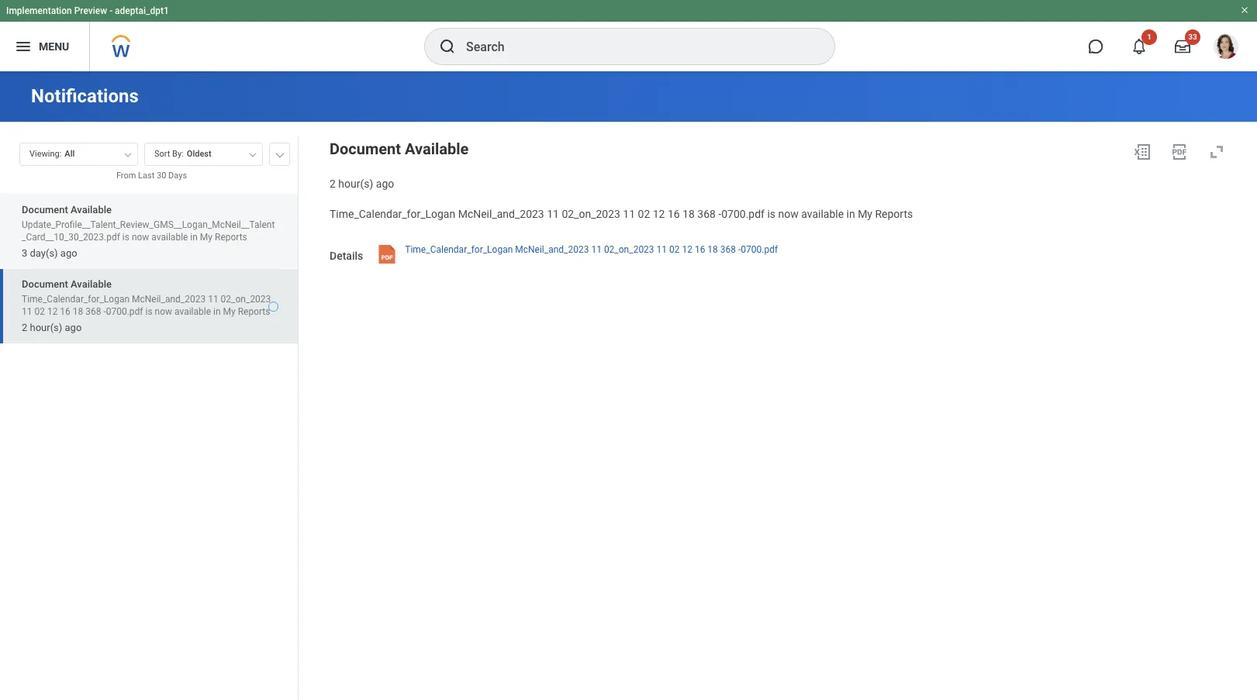 Task type: locate. For each thing, give the bounding box(es) containing it.
02 down the day(s)
[[34, 307, 45, 318]]

02 up time_calendar_for_logan mcneil_and_2023 11 02_on_2023 11 02 12 16 18 368 -0700.pdf
[[638, 208, 650, 220]]

_card__10_30_2023.pdf
[[22, 232, 120, 243]]

0 horizontal spatial my
[[200, 232, 213, 243]]

- inside menu banner
[[110, 5, 113, 16]]

implementation preview -   adeptai_dpt1
[[6, 5, 169, 16]]

-
[[110, 5, 113, 16], [719, 208, 722, 220], [739, 244, 741, 255], [104, 307, 106, 318]]

0 vertical spatial in
[[847, 208, 855, 220]]

0 horizontal spatial 16
[[60, 307, 70, 318]]

0 horizontal spatial now
[[132, 232, 149, 243]]

1 horizontal spatial is
[[145, 307, 153, 318]]

1 vertical spatial in
[[190, 232, 198, 243]]

2 hour(s) ago
[[330, 178, 394, 190]]

1 vertical spatial is
[[122, 232, 130, 243]]

1 vertical spatial 02_on_2023
[[604, 244, 654, 255]]

12 inside 'document available time_calendar_for_logan mcneil_and_2023 11 02_on_2023 11 02 12 16 18 368 -0700.pdf is now available in my reports 2 hour(s) ago'
[[47, 307, 58, 318]]

2 up details
[[330, 178, 336, 190]]

details
[[330, 249, 363, 262]]

1
[[1148, 33, 1152, 41]]

2 vertical spatial 12
[[47, 307, 58, 318]]

1 vertical spatial 02
[[670, 244, 680, 255]]

is
[[768, 208, 776, 220], [122, 232, 130, 243], [145, 307, 153, 318]]

1 vertical spatial 18
[[708, 244, 718, 255]]

tab panel inside notifications main content
[[0, 136, 298, 701]]

0 vertical spatial 16
[[668, 208, 680, 220]]

0 horizontal spatial 2
[[22, 322, 27, 334]]

in
[[847, 208, 855, 220], [190, 232, 198, 243], [213, 307, 221, 318]]

2 vertical spatial 02
[[34, 307, 45, 318]]

18 inside 'document available time_calendar_for_logan mcneil_and_2023 11 02_on_2023 11 02 12 16 18 368 -0700.pdf is now available in my reports 2 hour(s) ago'
[[73, 307, 83, 318]]

available
[[802, 208, 844, 220], [152, 232, 188, 243], [175, 307, 211, 318]]

1 horizontal spatial 02
[[638, 208, 650, 220]]

view printable version (pdf) image
[[1171, 143, 1189, 161]]

document inside region
[[330, 140, 401, 158]]

0700.pdf inside 'document available time_calendar_for_logan mcneil_and_2023 11 02_on_2023 11 02 12 16 18 368 -0700.pdf is now available in my reports 2 hour(s) ago'
[[106, 307, 143, 318]]

0 horizontal spatial 18
[[73, 307, 83, 318]]

2 vertical spatial reports
[[238, 307, 270, 318]]

ago inside 'document available time_calendar_for_logan mcneil_and_2023 11 02_on_2023 11 02 12 16 18 368 -0700.pdf is now available in my reports 2 hour(s) ago'
[[65, 322, 82, 334]]

11
[[547, 208, 559, 220], [623, 208, 635, 220], [591, 244, 602, 255], [657, 244, 667, 255], [208, 294, 219, 305], [22, 307, 32, 318]]

1 horizontal spatial 368
[[698, 208, 716, 220]]

0 horizontal spatial is
[[122, 232, 130, 243]]

1 vertical spatial my
[[200, 232, 213, 243]]

2 vertical spatial is
[[145, 307, 153, 318]]

2 inside 'document available time_calendar_for_logan mcneil_and_2023 11 02_on_2023 11 02 12 16 18 368 -0700.pdf is now available in my reports 2 hour(s) ago'
[[22, 322, 27, 334]]

more image
[[275, 150, 285, 157]]

tab panel
[[0, 136, 298, 701]]

viewing:
[[29, 149, 62, 159]]

0 horizontal spatial 368
[[86, 307, 101, 318]]

0 vertical spatial 2
[[330, 178, 336, 190]]

2 vertical spatial 02_on_2023
[[221, 294, 271, 305]]

all
[[65, 149, 75, 159]]

justify image
[[14, 37, 33, 56]]

2 horizontal spatial 12
[[682, 244, 693, 255]]

hour(s) inside document available region
[[338, 178, 373, 190]]

0 horizontal spatial hour(s)
[[30, 322, 62, 334]]

document down the day(s)
[[22, 279, 68, 290]]

menu banner
[[0, 0, 1258, 71]]

1 vertical spatial available
[[71, 204, 112, 215]]

document available time_calendar_for_logan mcneil_and_2023 11 02_on_2023 11 02 12 16 18 368 -0700.pdf is now available in my reports 2 hour(s) ago
[[22, 279, 271, 334]]

1 vertical spatial 16
[[695, 244, 706, 255]]

16 inside 'document available time_calendar_for_logan mcneil_and_2023 11 02_on_2023 11 02 12 16 18 368 -0700.pdf is now available in my reports 2 hour(s) ago'
[[60, 307, 70, 318]]

sort
[[154, 149, 170, 159]]

time_calendar_for_logan
[[330, 208, 456, 220], [405, 244, 513, 255], [22, 294, 130, 305]]

1 horizontal spatial 16
[[668, 208, 680, 220]]

available inside 'document available time_calendar_for_logan mcneil_and_2023 11 02_on_2023 11 02 12 16 18 368 -0700.pdf is now available in my reports 2 hour(s) ago'
[[175, 307, 211, 318]]

available inside region
[[405, 140, 469, 158]]

document
[[330, 140, 401, 158], [22, 204, 68, 215], [22, 279, 68, 290]]

mark read image
[[268, 302, 279, 312]]

02
[[638, 208, 650, 220], [670, 244, 680, 255], [34, 307, 45, 318]]

2 vertical spatial 368
[[86, 307, 101, 318]]

- inside 'document available time_calendar_for_logan mcneil_and_2023 11 02_on_2023 11 02 12 16 18 368 -0700.pdf is now available in my reports 2 hour(s) ago'
[[104, 307, 106, 318]]

02 down "time_calendar_for_logan mcneil_and_2023 11 02_on_2023 11 02 12 16 18 368 -0700.pdf is now available in my reports"
[[670, 244, 680, 255]]

2 vertical spatial 18
[[73, 307, 83, 318]]

document inside 'document available time_calendar_for_logan mcneil_and_2023 11 02_on_2023 11 02 12 16 18 368 -0700.pdf is now available in my reports 2 hour(s) ago'
[[22, 279, 68, 290]]

1 vertical spatial now
[[132, 232, 149, 243]]

1 horizontal spatial hour(s)
[[338, 178, 373, 190]]

2 vertical spatial available
[[175, 307, 211, 318]]

reports
[[875, 208, 913, 220], [215, 232, 247, 243], [238, 307, 270, 318]]

1 horizontal spatial 18
[[683, 208, 695, 220]]

12 up time_calendar_for_logan mcneil_and_2023 11 02_on_2023 11 02 12 16 18 368 -0700.pdf
[[653, 208, 665, 220]]

0 vertical spatial 02_on_2023
[[562, 208, 621, 220]]

available
[[405, 140, 469, 158], [71, 204, 112, 215], [71, 279, 112, 290]]

1 vertical spatial time_calendar_for_logan
[[405, 244, 513, 255]]

0 horizontal spatial 02
[[34, 307, 45, 318]]

0 vertical spatial 12
[[653, 208, 665, 220]]

0 vertical spatial 368
[[698, 208, 716, 220]]

now
[[779, 208, 799, 220], [132, 232, 149, 243], [155, 307, 172, 318]]

2 down 3
[[22, 322, 27, 334]]

document inside document available update_profile__talent_review_gms__logan_mcneil__talent _card__10_30_2023.pdf is now available in my reports 3 day(s) ago
[[22, 204, 68, 215]]

document up _card__10_30_2023.pdf
[[22, 204, 68, 215]]

1 vertical spatial document
[[22, 204, 68, 215]]

2 horizontal spatial now
[[779, 208, 799, 220]]

available for document available update_profile__talent_review_gms__logan_mcneil__talent _card__10_30_2023.pdf is now available in my reports 3 day(s) ago
[[71, 204, 112, 215]]

ago
[[376, 178, 394, 190], [60, 247, 77, 259], [65, 322, 82, 334]]

16
[[668, 208, 680, 220], [695, 244, 706, 255], [60, 307, 70, 318]]

available for document available time_calendar_for_logan mcneil_and_2023 11 02_on_2023 11 02 12 16 18 368 -0700.pdf is now available in my reports 2 hour(s) ago
[[71, 279, 112, 290]]

2 horizontal spatial in
[[847, 208, 855, 220]]

2 horizontal spatial 368
[[721, 244, 736, 255]]

1 horizontal spatial 12
[[653, 208, 665, 220]]

12 down the day(s)
[[47, 307, 58, 318]]

1 vertical spatial hour(s)
[[30, 322, 62, 334]]

0 vertical spatial now
[[779, 208, 799, 220]]

2 horizontal spatial 16
[[695, 244, 706, 255]]

2 vertical spatial ago
[[65, 322, 82, 334]]

2 vertical spatial 16
[[60, 307, 70, 318]]

2 vertical spatial available
[[71, 279, 112, 290]]

02_on_2023
[[562, 208, 621, 220], [604, 244, 654, 255], [221, 294, 271, 305]]

document up 2 hour(s) ago
[[330, 140, 401, 158]]

notifications main content
[[0, 71, 1258, 701]]

0 vertical spatial 0700.pdf
[[722, 208, 765, 220]]

1 horizontal spatial 2
[[330, 178, 336, 190]]

0 horizontal spatial 12
[[47, 307, 58, 318]]

document for document available
[[330, 140, 401, 158]]

hour(s)
[[338, 178, 373, 190], [30, 322, 62, 334]]

1 vertical spatial available
[[152, 232, 188, 243]]

2 vertical spatial 0700.pdf
[[106, 307, 143, 318]]

my
[[858, 208, 873, 220], [200, 232, 213, 243], [223, 307, 236, 318]]

1 horizontal spatial in
[[213, 307, 221, 318]]

12 down "time_calendar_for_logan mcneil_and_2023 11 02_on_2023 11 02 12 16 18 368 -0700.pdf is now available in my reports"
[[682, 244, 693, 255]]

viewing: all
[[29, 149, 75, 159]]

2 vertical spatial now
[[155, 307, 172, 318]]

16 for mcneil_and_2023 11 02_on_2023 11 02 12 16 18 368 -0700.pdf
[[695, 244, 706, 255]]

1 vertical spatial 2
[[22, 322, 27, 334]]

12
[[653, 208, 665, 220], [682, 244, 693, 255], [47, 307, 58, 318]]

2 horizontal spatial 18
[[708, 244, 718, 255]]

33
[[1189, 33, 1198, 41]]

hour(s) down the day(s)
[[30, 322, 62, 334]]

inbox items list box
[[0, 194, 298, 701]]

available inside 'document available time_calendar_for_logan mcneil_and_2023 11 02_on_2023 11 02 12 16 18 368 -0700.pdf is now available in my reports 2 hour(s) ago'
[[71, 279, 112, 290]]

368
[[698, 208, 716, 220], [721, 244, 736, 255], [86, 307, 101, 318]]

1 vertical spatial ago
[[60, 247, 77, 259]]

1 vertical spatial reports
[[215, 232, 247, 243]]

2 horizontal spatial my
[[858, 208, 873, 220]]

close environment banner image
[[1241, 5, 1250, 15]]

0 vertical spatial document
[[330, 140, 401, 158]]

hour(s) down document available
[[338, 178, 373, 190]]

2 vertical spatial mcneil_and_2023
[[132, 294, 206, 305]]

time_calendar_for_logan mcneil_and_2023 11 02_on_2023 11 02 12 16 18 368 -0700.pdf is now available in my reports
[[330, 208, 913, 220]]

0 vertical spatial is
[[768, 208, 776, 220]]

1 vertical spatial 12
[[682, 244, 693, 255]]

0700.pdf for mcneil_and_2023 11 02_on_2023 11 02 12 16 18 368 -0700.pdf is now available in my reports
[[722, 208, 765, 220]]

1 button
[[1123, 29, 1158, 64]]

0 horizontal spatial in
[[190, 232, 198, 243]]

1 vertical spatial 0700.pdf
[[741, 244, 778, 255]]

from last 30 days
[[116, 171, 187, 181]]

0 vertical spatial mcneil_and_2023
[[458, 208, 544, 220]]

reports inside 'document available time_calendar_for_logan mcneil_and_2023 11 02_on_2023 11 02 12 16 18 368 -0700.pdf is now available in my reports 2 hour(s) ago'
[[238, 307, 270, 318]]

18 for time_calendar_for_logan mcneil_and_2023 11 02_on_2023 11 02 12 16 18 368 -0700.pdf is now available in my reports
[[683, 208, 695, 220]]

mcneil_and_2023
[[458, 208, 544, 220], [515, 244, 589, 255], [132, 294, 206, 305]]

2 vertical spatial my
[[223, 307, 236, 318]]

2 vertical spatial time_calendar_for_logan
[[22, 294, 130, 305]]

available inside document available update_profile__talent_review_gms__logan_mcneil__talent _card__10_30_2023.pdf is now available in my reports 3 day(s) ago
[[71, 204, 112, 215]]

0 vertical spatial 02
[[638, 208, 650, 220]]

1 vertical spatial mcneil_and_2023
[[515, 244, 589, 255]]

tab panel containing document available
[[0, 136, 298, 701]]

33 button
[[1166, 29, 1201, 64]]

menu
[[39, 40, 69, 52]]

0 vertical spatial ago
[[376, 178, 394, 190]]

0700.pdf
[[722, 208, 765, 220], [741, 244, 778, 255], [106, 307, 143, 318]]

0 vertical spatial 18
[[683, 208, 695, 220]]

1 vertical spatial 368
[[721, 244, 736, 255]]

0 vertical spatial available
[[405, 140, 469, 158]]

2 horizontal spatial 02
[[670, 244, 680, 255]]

2
[[330, 178, 336, 190], [22, 322, 27, 334]]

2 vertical spatial document
[[22, 279, 68, 290]]

30
[[157, 171, 166, 181]]

notifications
[[31, 85, 139, 107]]

18
[[683, 208, 695, 220], [708, 244, 718, 255], [73, 307, 83, 318]]

1 horizontal spatial my
[[223, 307, 236, 318]]

0 vertical spatial hour(s)
[[338, 178, 373, 190]]

0 vertical spatial time_calendar_for_logan
[[330, 208, 456, 220]]

adeptai_dpt1
[[115, 5, 169, 16]]

1 horizontal spatial now
[[155, 307, 172, 318]]

2 vertical spatial in
[[213, 307, 221, 318]]



Task type: vqa. For each thing, say whether or not it's contained in the screenshot.
when to the left
no



Task type: describe. For each thing, give the bounding box(es) containing it.
profile logan mcneil image
[[1214, 34, 1239, 62]]

available for document available
[[405, 140, 469, 158]]

02 for mcneil_and_2023 11 02_on_2023 11 02 12 16 18 368 -0700.pdf is now available in my reports
[[638, 208, 650, 220]]

in inside document available update_profile__talent_review_gms__logan_mcneil__talent _card__10_30_2023.pdf is now available in my reports 3 day(s) ago
[[190, 232, 198, 243]]

mcneil_and_2023 for mcneil_and_2023 11 02_on_2023 11 02 12 16 18 368 -0700.pdf is now available in my reports
[[458, 208, 544, 220]]

available inside document available update_profile__talent_review_gms__logan_mcneil__talent _card__10_30_2023.pdf is now available in my reports 3 day(s) ago
[[152, 232, 188, 243]]

search image
[[438, 37, 457, 56]]

fullscreen image
[[1208, 143, 1227, 161]]

days
[[168, 171, 187, 181]]

Search Workday  search field
[[466, 29, 803, 64]]

02_on_2023 inside 'document available time_calendar_for_logan mcneil_and_2023 11 02_on_2023 11 02 12 16 18 368 -0700.pdf is now available in my reports 2 hour(s) ago'
[[221, 294, 271, 305]]

document available update_profile__talent_review_gms__logan_mcneil__talent _card__10_30_2023.pdf is now available in my reports 3 day(s) ago
[[22, 204, 275, 259]]

sort by: oldest
[[154, 149, 212, 159]]

export to excel image
[[1133, 143, 1152, 161]]

is inside document available update_profile__talent_review_gms__logan_mcneil__talent _card__10_30_2023.pdf is now available in my reports 3 day(s) ago
[[122, 232, 130, 243]]

hour(s) inside 'document available time_calendar_for_logan mcneil_and_2023 11 02_on_2023 11 02 12 16 18 368 -0700.pdf is now available in my reports 2 hour(s) ago'
[[30, 322, 62, 334]]

02 for mcneil_and_2023 11 02_on_2023 11 02 12 16 18 368 -0700.pdf
[[670, 244, 680, 255]]

02_on_2023 for mcneil_and_2023 11 02_on_2023 11 02 12 16 18 368 -0700.pdf is now available in my reports
[[562, 208, 621, 220]]

18 for time_calendar_for_logan mcneil_and_2023 11 02_on_2023 11 02 12 16 18 368 -0700.pdf
[[708, 244, 718, 255]]

last
[[138, 171, 155, 181]]

0700.pdf for mcneil_and_2023 11 02_on_2023 11 02 12 16 18 368 -0700.pdf
[[741, 244, 778, 255]]

16 for mcneil_and_2023 11 02_on_2023 11 02 12 16 18 368 -0700.pdf is now available in my reports
[[668, 208, 680, 220]]

time_calendar_for_logan inside 'document available time_calendar_for_logan mcneil_and_2023 11 02_on_2023 11 02 12 16 18 368 -0700.pdf is now available in my reports 2 hour(s) ago'
[[22, 294, 130, 305]]

implementation
[[6, 5, 72, 16]]

mcneil_and_2023 inside 'document available time_calendar_for_logan mcneil_and_2023 11 02_on_2023 11 02 12 16 18 368 -0700.pdf is now available in my reports 2 hour(s) ago'
[[132, 294, 206, 305]]

is inside 'document available time_calendar_for_logan mcneil_and_2023 11 02_on_2023 11 02 12 16 18 368 -0700.pdf is now available in my reports 2 hour(s) ago'
[[145, 307, 153, 318]]

0 vertical spatial available
[[802, 208, 844, 220]]

document available region
[[330, 137, 1233, 191]]

time_calendar_for_logan for mcneil_and_2023 11 02_on_2023 11 02 12 16 18 368 -0700.pdf
[[405, 244, 513, 255]]

reports inside document available update_profile__talent_review_gms__logan_mcneil__talent _card__10_30_2023.pdf is now available in my reports 3 day(s) ago
[[215, 232, 247, 243]]

02 inside 'document available time_calendar_for_logan mcneil_and_2023 11 02_on_2023 11 02 12 16 18 368 -0700.pdf is now available in my reports 2 hour(s) ago'
[[34, 307, 45, 318]]

0 vertical spatial my
[[858, 208, 873, 220]]

preview
[[74, 5, 107, 16]]

now inside 'document available time_calendar_for_logan mcneil_and_2023 11 02_on_2023 11 02 12 16 18 368 -0700.pdf is now available in my reports 2 hour(s) ago'
[[155, 307, 172, 318]]

3
[[22, 247, 27, 259]]

0 vertical spatial reports
[[875, 208, 913, 220]]

368 for time_calendar_for_logan mcneil_and_2023 11 02_on_2023 11 02 12 16 18 368 -0700.pdf
[[721, 244, 736, 255]]

2 inside document available region
[[330, 178, 336, 190]]

document available
[[330, 140, 469, 158]]

time_calendar_for_logan for mcneil_and_2023 11 02_on_2023 11 02 12 16 18 368 -0700.pdf is now available in my reports
[[330, 208, 456, 220]]

from
[[116, 171, 136, 181]]

update_profile__talent_review_gms__logan_mcneil__talent
[[22, 219, 275, 230]]

2 horizontal spatial is
[[768, 208, 776, 220]]

12 for mcneil_and_2023 11 02_on_2023 11 02 12 16 18 368 -0700.pdf is now available in my reports
[[653, 208, 665, 220]]

time_calendar_for_logan mcneil_and_2023 11 02_on_2023 11 02 12 16 18 368 -0700.pdf
[[405, 244, 778, 255]]

368 inside 'document available time_calendar_for_logan mcneil_and_2023 11 02_on_2023 11 02 12 16 18 368 -0700.pdf is now available in my reports 2 hour(s) ago'
[[86, 307, 101, 318]]

document for document available time_calendar_for_logan mcneil_and_2023 11 02_on_2023 11 02 12 16 18 368 -0700.pdf is now available in my reports 2 hour(s) ago
[[22, 279, 68, 290]]

notifications large image
[[1132, 39, 1147, 54]]

ago inside document available update_profile__talent_review_gms__logan_mcneil__talent _card__10_30_2023.pdf is now available in my reports 3 day(s) ago
[[60, 247, 77, 259]]

document for document available update_profile__talent_review_gms__logan_mcneil__talent _card__10_30_2023.pdf is now available in my reports 3 day(s) ago
[[22, 204, 68, 215]]

menu button
[[0, 22, 89, 71]]

by:
[[172, 149, 184, 159]]

368 for time_calendar_for_logan mcneil_and_2023 11 02_on_2023 11 02 12 16 18 368 -0700.pdf is now available in my reports
[[698, 208, 716, 220]]

inbox large image
[[1175, 39, 1191, 54]]

my inside document available update_profile__talent_review_gms__logan_mcneil__talent _card__10_30_2023.pdf is now available in my reports 3 day(s) ago
[[200, 232, 213, 243]]

ago inside document available region
[[376, 178, 394, 190]]

oldest
[[187, 149, 212, 159]]

in inside 'document available time_calendar_for_logan mcneil_and_2023 11 02_on_2023 11 02 12 16 18 368 -0700.pdf is now available in my reports 2 hour(s) ago'
[[213, 307, 221, 318]]

mcneil_and_2023 for mcneil_and_2023 11 02_on_2023 11 02 12 16 18 368 -0700.pdf
[[515, 244, 589, 255]]

day(s)
[[30, 247, 58, 259]]

02_on_2023 for mcneil_and_2023 11 02_on_2023 11 02 12 16 18 368 -0700.pdf
[[604, 244, 654, 255]]

12 for mcneil_and_2023 11 02_on_2023 11 02 12 16 18 368 -0700.pdf
[[682, 244, 693, 255]]

now inside document available update_profile__talent_review_gms__logan_mcneil__talent _card__10_30_2023.pdf is now available in my reports 3 day(s) ago
[[132, 232, 149, 243]]

my inside 'document available time_calendar_for_logan mcneil_and_2023 11 02_on_2023 11 02 12 16 18 368 -0700.pdf is now available in my reports 2 hour(s) ago'
[[223, 307, 236, 318]]



